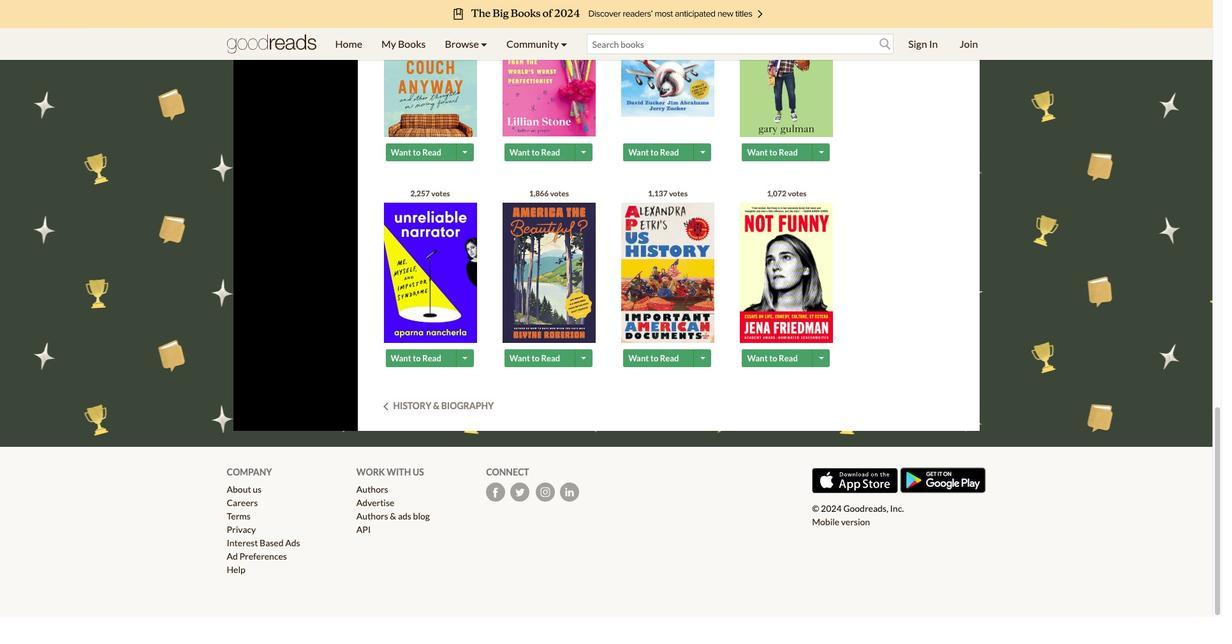 Task type: describe. For each thing, give the bounding box(es) containing it.
history
[[393, 400, 432, 411]]

1 horizontal spatial us
[[413, 467, 424, 478]]

votes for 1,866 votes
[[550, 189, 569, 198]]

in
[[930, 38, 938, 50]]

with
[[387, 467, 411, 478]]

careers link
[[227, 498, 258, 508]]

▾ for community ▾
[[561, 38, 568, 50]]

privacy
[[227, 524, 256, 535]]

download app for ios image
[[812, 468, 899, 494]]

inc.
[[891, 503, 904, 514]]

biography
[[441, 400, 494, 411]]

join
[[960, 38, 979, 50]]

browse ▾
[[445, 38, 488, 50]]

goodreads,
[[844, 503, 889, 514]]

terms link
[[227, 511, 251, 522]]

us inside about us careers terms privacy interest based ads ad preferences help
[[253, 484, 262, 495]]

api link
[[357, 524, 371, 535]]

© 2024 goodreads, inc. mobile version
[[812, 503, 904, 527]]

connect
[[486, 467, 529, 478]]

community ▾
[[507, 38, 568, 50]]

1,072 votes
[[767, 189, 807, 198]]

about us careers terms privacy interest based ads ad preferences help
[[227, 484, 300, 575]]

work
[[357, 467, 385, 478]]

2024
[[821, 503, 842, 514]]

not funny by jena friedman image
[[741, 203, 834, 344]]

careers
[[227, 498, 258, 508]]

authors link
[[357, 484, 388, 495]]

blog
[[413, 511, 430, 522]]

help link
[[227, 565, 246, 575]]

home link
[[326, 28, 372, 60]]

unreliable narrator by aparna nancherla image
[[384, 203, 477, 344]]

2,257
[[411, 189, 430, 198]]

work with us
[[357, 467, 424, 478]]

0 vertical spatial &
[[433, 400, 440, 411]]

mobile
[[812, 517, 840, 527]]

help
[[227, 565, 246, 575]]

america the beautiful? by blythe roberson image
[[503, 203, 596, 343]]

terms
[[227, 511, 251, 522]]

history & biography
[[393, 400, 494, 411]]

1,072
[[767, 189, 787, 198]]

ad preferences link
[[227, 551, 287, 562]]

advertise
[[357, 498, 395, 508]]

based
[[260, 538, 284, 549]]

the most anticipated books of 2024 image
[[96, 0, 1117, 28]]

goodreads on facebook image
[[486, 483, 506, 502]]

preferences
[[240, 551, 287, 562]]

1,137 votes
[[648, 189, 688, 198]]

goodreads on linkedin image
[[561, 483, 580, 502]]



Task type: vqa. For each thing, say whether or not it's contained in the screenshot.
THE ADVERTISEMENT element
no



Task type: locate. For each thing, give the bounding box(es) containing it.
interest
[[227, 538, 258, 549]]

goodreads on twitter image
[[511, 483, 530, 502]]

& left ads
[[390, 511, 396, 522]]

& inside authors advertise authors & ads blog api
[[390, 511, 396, 522]]

alexandra petri's us history by alexandra petri image
[[622, 203, 715, 343]]

0 horizontal spatial &
[[390, 511, 396, 522]]

1 votes from the left
[[432, 189, 450, 198]]

1 ▾ from the left
[[481, 38, 488, 50]]

api
[[357, 524, 371, 535]]

1 horizontal spatial &
[[433, 400, 440, 411]]

company
[[227, 467, 272, 478]]

votes for 1,137 votes
[[669, 189, 688, 198]]

▾
[[481, 38, 488, 50], [561, 38, 568, 50]]

Search books text field
[[587, 34, 894, 54]]

1 horizontal spatial ▾
[[561, 38, 568, 50]]

▾ inside community ▾ popup button
[[561, 38, 568, 50]]

4 votes from the left
[[788, 189, 807, 198]]

read
[[423, 147, 441, 157], [541, 147, 560, 157], [660, 147, 679, 157], [779, 147, 798, 157], [423, 353, 441, 363], [541, 353, 560, 363], [660, 353, 679, 363], [779, 353, 798, 363]]

menu containing home
[[326, 28, 577, 60]]

votes right 1,866
[[550, 189, 569, 198]]

1 vertical spatial &
[[390, 511, 396, 522]]

want to read
[[391, 147, 441, 157], [510, 147, 560, 157], [629, 147, 679, 157], [748, 147, 798, 157], [391, 353, 441, 363], [510, 353, 560, 363], [629, 353, 679, 363], [748, 353, 798, 363]]

version
[[842, 517, 870, 527]]

0 horizontal spatial ▾
[[481, 38, 488, 50]]

▾ inside browse ▾ popup button
[[481, 38, 488, 50]]

community
[[507, 38, 559, 50]]

&
[[433, 400, 440, 411], [390, 511, 396, 522]]

2 votes from the left
[[550, 189, 569, 198]]

authors up advertise
[[357, 484, 388, 495]]

votes right 1,137
[[669, 189, 688, 198]]

interest based ads link
[[227, 538, 300, 549]]

authors advertise authors & ads blog api
[[357, 484, 430, 535]]

my books
[[382, 38, 426, 50]]

want
[[391, 147, 411, 157], [510, 147, 530, 157], [629, 147, 649, 157], [748, 147, 768, 157], [391, 353, 411, 363], [510, 353, 530, 363], [629, 353, 649, 363], [748, 353, 768, 363]]

2 ▾ from the left
[[561, 38, 568, 50]]

1,137
[[648, 189, 668, 198]]

misfit by gary gulman image
[[741, 0, 834, 140]]

1,866
[[529, 189, 549, 198]]

votes right 2,257
[[432, 189, 450, 198]]

3 votes from the left
[[669, 189, 688, 198]]

about us link
[[227, 484, 262, 495]]

us right about
[[253, 484, 262, 495]]

sign
[[909, 38, 928, 50]]

privacy link
[[227, 524, 256, 535]]

▾ right community at the left
[[561, 38, 568, 50]]

sign in link
[[899, 28, 948, 60]]

community ▾ button
[[497, 28, 577, 60]]

us
[[413, 467, 424, 478], [253, 484, 262, 495]]

surely you can't be serious by david zucker image
[[622, 0, 715, 117]]

browse
[[445, 38, 479, 50]]

authors & ads blog link
[[357, 511, 430, 522]]

votes for 1,072 votes
[[788, 189, 807, 198]]

books
[[398, 38, 426, 50]]

mobile version link
[[812, 517, 870, 527]]

goodreads on instagram image
[[536, 483, 555, 502]]

ads
[[285, 538, 300, 549]]

sign in
[[909, 38, 938, 50]]

▾ for browse ▾
[[481, 38, 488, 50]]

everybody's favorite by lillian stone image
[[503, 0, 596, 137]]

0 horizontal spatial us
[[253, 484, 262, 495]]

download app for android image
[[900, 468, 986, 494]]

1 authors from the top
[[357, 484, 388, 495]]

2,257 votes
[[411, 189, 450, 198]]

to
[[413, 147, 421, 157], [532, 147, 540, 157], [651, 147, 659, 157], [770, 147, 778, 157], [413, 353, 421, 363], [532, 353, 540, 363], [651, 353, 659, 363], [770, 353, 778, 363]]

join link
[[951, 28, 988, 60]]

1,866 votes
[[529, 189, 569, 198]]

authors
[[357, 484, 388, 495], [357, 511, 388, 522]]

Search for books to add to your shelves search field
[[587, 34, 894, 54]]

votes for 2,257 votes
[[432, 189, 450, 198]]

0 vertical spatial authors
[[357, 484, 388, 495]]

ad
[[227, 551, 238, 562]]

advertise link
[[357, 498, 395, 508]]

▾ right browse
[[481, 38, 488, 50]]

ads
[[398, 511, 412, 522]]

about
[[227, 484, 251, 495]]

1 vertical spatial us
[[253, 484, 262, 495]]

want to read button
[[386, 143, 458, 161], [505, 143, 577, 161], [624, 143, 696, 161], [742, 143, 815, 161], [386, 349, 458, 367], [505, 349, 577, 367], [624, 349, 696, 367], [742, 349, 815, 367]]

0 vertical spatial us
[[413, 467, 424, 478]]

my books link
[[372, 28, 436, 60]]

votes
[[432, 189, 450, 198], [550, 189, 569, 198], [669, 189, 688, 198], [788, 189, 807, 198]]

& right history
[[433, 400, 440, 411]]

2 authors from the top
[[357, 511, 388, 522]]

my
[[382, 38, 396, 50]]

it was an ugly couch anyway by elizabeth passarella image
[[384, 0, 477, 138]]

votes right 1,072
[[788, 189, 807, 198]]

history & biography link
[[383, 400, 494, 411]]

1 vertical spatial authors
[[357, 511, 388, 522]]

browse ▾ button
[[436, 28, 497, 60]]

home
[[335, 38, 362, 50]]

menu
[[326, 28, 577, 60]]

authors down advertise link
[[357, 511, 388, 522]]

us right with
[[413, 467, 424, 478]]

©
[[812, 503, 820, 514]]



